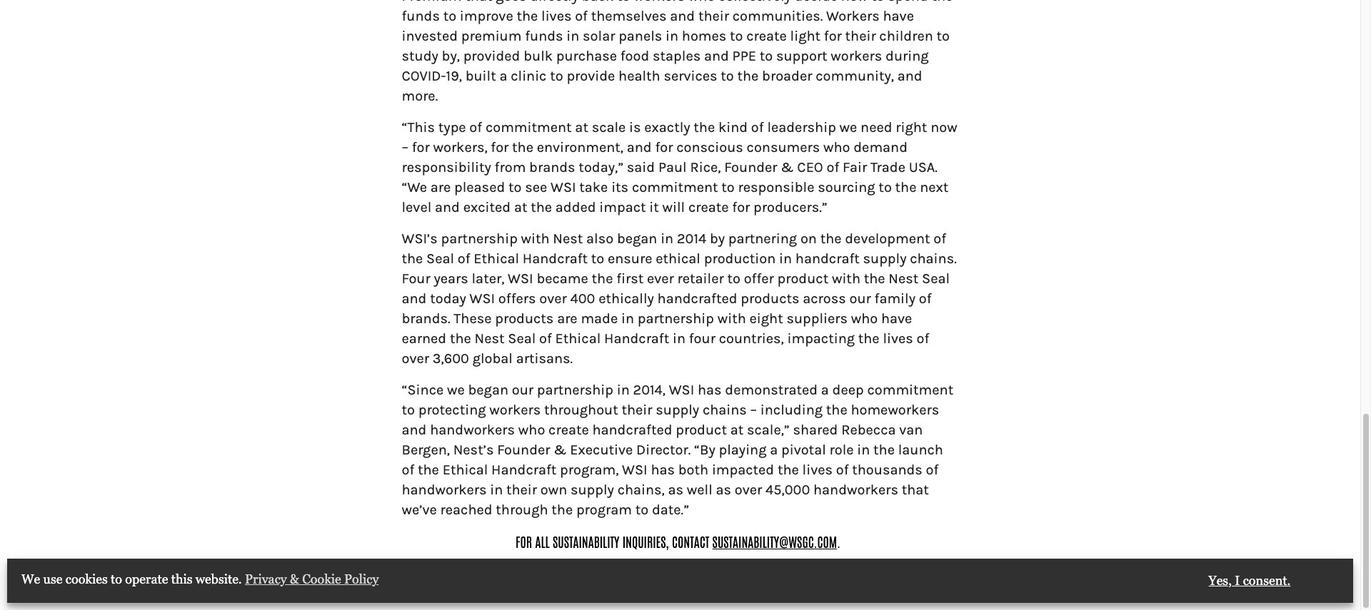 Task type: locate. For each thing, give the bounding box(es) containing it.
– down "this
[[402, 139, 409, 156]]

0 horizontal spatial –
[[402, 139, 409, 156]]

in down 'rebecca'
[[858, 442, 870, 459]]

sustainability
[[553, 534, 620, 551]]

create down throughout
[[549, 422, 589, 439]]

partnership up throughout
[[537, 382, 614, 399]]

wsi down brands
[[551, 179, 576, 196]]

we up protecting
[[447, 382, 465, 399]]

2 vertical spatial who
[[519, 422, 545, 439]]

0 horizontal spatial we
[[447, 382, 465, 399]]

create up by
[[689, 199, 729, 216]]

1 horizontal spatial their
[[622, 402, 653, 419]]

0 horizontal spatial our
[[512, 382, 534, 399]]

operate
[[125, 572, 168, 587]]

lives inside "since we began our partnership in 2014, wsi has demonstrated a deep commitment to protecting workers throughout their supply chains – including the homeworkers and handworkers who create handcrafted product at scale," shared rebecca van bergen, nest's founder & executive director. "by playing a pivotal role in the launch of the ethical handcraft program, wsi has both impacted the lives of thousands of handworkers in their own supply chains, as well as over 45,000 handworkers that we've reached through the program to date."
[[803, 462, 833, 479]]

sourcing
[[818, 179, 876, 196]]

products
[[741, 291, 800, 307], [495, 311, 554, 327]]

nest
[[553, 231, 583, 247], [889, 271, 919, 287], [475, 331, 505, 347]]

usa.
[[909, 159, 938, 176]]

"since we began our partnership in 2014, wsi has demonstrated a deep commitment to protecting workers throughout their supply chains – including the homeworkers and handworkers who create handcrafted product at scale," shared rebecca van bergen, nest's founder & executive director. "by playing a pivotal role in the launch of the ethical handcraft program, wsi has both impacted the lives of thousands of handworkers in their own supply chains, as well as over 45,000 handworkers that we've reached through the program to date."
[[402, 382, 954, 519]]

2 vertical spatial ethical
[[443, 462, 488, 479]]

0 horizontal spatial who
[[519, 422, 545, 439]]

1 horizontal spatial a
[[822, 382, 829, 399]]

1 vertical spatial commitment
[[632, 179, 718, 196]]

1 vertical spatial our
[[512, 382, 534, 399]]

1 horizontal spatial at
[[575, 119, 589, 136]]

1 vertical spatial handcrafted
[[593, 422, 673, 439]]

right
[[896, 119, 928, 136]]

supply down development
[[863, 251, 907, 267]]

1 horizontal spatial –
[[751, 402, 757, 419]]

2 vertical spatial &
[[290, 572, 299, 587]]

production
[[704, 251, 776, 267]]

product up across
[[778, 271, 829, 287]]

including
[[761, 402, 823, 419]]

0 vertical spatial handcrafted
[[658, 291, 738, 307]]

to
[[509, 179, 522, 196], [722, 179, 735, 196], [879, 179, 892, 196], [591, 251, 605, 267], [728, 271, 741, 287], [402, 402, 415, 419], [636, 502, 649, 519], [111, 572, 122, 587]]

with up became
[[521, 231, 550, 247]]

commitment up homeworkers
[[868, 382, 954, 399]]

their up through
[[507, 482, 537, 499]]

first
[[617, 271, 644, 287]]

trade
[[871, 159, 906, 176]]

by
[[710, 231, 725, 247]]

leadership
[[768, 119, 836, 136]]

2 as from the left
[[716, 482, 732, 499]]

1 vertical spatial seal
[[922, 271, 950, 287]]

2 horizontal spatial at
[[731, 422, 744, 439]]

yes,
[[1209, 574, 1232, 589]]

at up environment, on the top left
[[575, 119, 589, 136]]

create inside "since we began our partnership in 2014, wsi has demonstrated a deep commitment to protecting workers throughout their supply chains – including the homeworkers and handworkers who create handcrafted product at scale," shared rebecca van bergen, nest's founder & executive director. "by playing a pivotal role in the launch of the ethical handcraft program, wsi has both impacted the lives of thousands of handworkers in their own supply chains, as well as over 45,000 handworkers that we've reached through the program to date."
[[549, 422, 589, 439]]

countries,
[[719, 331, 784, 347]]

in left 2014,
[[617, 382, 630, 399]]

45,000
[[766, 482, 810, 499]]

cookie
[[302, 572, 341, 587]]

"this
[[402, 119, 435, 136]]

commitment up will
[[632, 179, 718, 196]]

with up countries, at the bottom
[[718, 311, 746, 327]]

0 vertical spatial our
[[850, 291, 871, 307]]

0 vertical spatial are
[[431, 179, 451, 196]]

at up playing
[[731, 422, 744, 439]]

who up fair
[[824, 139, 851, 156]]

1 vertical spatial partnership
[[638, 311, 714, 327]]

playing
[[719, 442, 767, 459]]

began up ensure
[[617, 231, 658, 247]]

1 vertical spatial product
[[676, 422, 727, 439]]

1 horizontal spatial products
[[741, 291, 800, 307]]

handcrafted inside "since we began our partnership in 2014, wsi has demonstrated a deep commitment to protecting workers throughout their supply chains – including the homeworkers and handworkers who create handcrafted product at scale," shared rebecca van bergen, nest's founder & executive director. "by playing a pivotal role in the launch of the ethical handcraft program, wsi has both impacted the lives of thousands of handworkers in their own supply chains, as well as over 45,000 handworkers that we've reached through the program to date."
[[593, 422, 673, 439]]

over down impacted
[[735, 482, 762, 499]]

said
[[627, 159, 655, 176]]

fair
[[843, 159, 868, 176]]

2 horizontal spatial seal
[[922, 271, 950, 287]]

have
[[882, 311, 913, 327]]

demonstrated
[[725, 382, 818, 399]]

2 vertical spatial commitment
[[868, 382, 954, 399]]

launch
[[899, 442, 944, 459]]

brands.
[[402, 311, 451, 327]]

has down director. on the bottom of the page
[[651, 462, 675, 479]]

for
[[516, 534, 532, 551]]

0 horizontal spatial product
[[676, 422, 727, 439]]

nest up the global
[[475, 331, 505, 347]]

as up date."
[[668, 482, 684, 499]]

1 horizontal spatial product
[[778, 271, 829, 287]]

ethical down nest's
[[443, 462, 488, 479]]

ethical down the made
[[555, 331, 601, 347]]

0 vertical spatial handcraft
[[523, 251, 588, 267]]

with down handcraft
[[832, 271, 861, 287]]

400
[[570, 291, 595, 307]]

0 vertical spatial a
[[822, 382, 829, 399]]

0 horizontal spatial commitment
[[486, 119, 572, 136]]

nest's
[[453, 442, 494, 459]]

are down the responsibility in the top left of the page
[[431, 179, 451, 196]]

1 vertical spatial &
[[554, 442, 567, 459]]

handcrafted inside wsi's partnership with nest also began in 2014 by partnering on the development of the seal of ethical handcraft to ensure ethical production in handcraft supply chains. four years later, wsi became the first ever retailer to offer product with the nest seal and today wsi offers over 400 ethically handcrafted products across our family of brands. these products are made in partnership with eight suppliers who have earned the nest seal of ethical handcraft in four countries, impacting the lives of over 3,600 global artisans.
[[658, 291, 738, 307]]

wsi
[[551, 179, 576, 196], [508, 271, 533, 287], [470, 291, 495, 307], [669, 382, 695, 399], [622, 462, 648, 479]]

1 vertical spatial who
[[851, 311, 878, 327]]

the up handcraft
[[821, 231, 842, 247]]

who inside "since we began our partnership in 2014, wsi has demonstrated a deep commitment to protecting workers throughout their supply chains – including the homeworkers and handworkers who create handcrafted product at scale," shared rebecca van bergen, nest's founder & executive director. "by playing a pivotal role in the launch of the ethical handcraft program, wsi has both impacted the lives of thousands of handworkers in their own supply chains, as well as over 45,000 handworkers that we've reached through the program to date."
[[519, 422, 545, 439]]

the down family
[[859, 331, 880, 347]]

1 horizontal spatial who
[[824, 139, 851, 156]]

0 vertical spatial began
[[617, 231, 658, 247]]

workers,
[[433, 139, 488, 156]]

product inside wsi's partnership with nest also began in 2014 by partnering on the development of the seal of ethical handcraft to ensure ethical production in handcraft supply chains. four years later, wsi became the first ever retailer to offer product with the nest seal and today wsi offers over 400 ethically handcrafted products across our family of brands. these products are made in partnership with eight suppliers who have earned the nest seal of ethical handcraft in four countries, impacting the lives of over 3,600 global artisans.
[[778, 271, 829, 287]]

who left have
[[851, 311, 878, 327]]

& left cookie
[[290, 572, 299, 587]]

1 horizontal spatial we
[[840, 119, 858, 136]]

0 vertical spatial who
[[824, 139, 851, 156]]

0 vertical spatial lives
[[883, 331, 914, 347]]

– up scale,"
[[751, 402, 757, 419]]

dialog containing we use cookies to operate this website.
[[7, 559, 1354, 604]]

handcrafted up executive on the bottom left
[[593, 422, 673, 439]]

product
[[778, 271, 829, 287], [676, 422, 727, 439]]

our inside "since we began our partnership in 2014, wsi has demonstrated a deep commitment to protecting workers throughout their supply chains – including the homeworkers and handworkers who create handcrafted product at scale," shared rebecca van bergen, nest's founder & executive director. "by playing a pivotal role in the launch of the ethical handcraft program, wsi has both impacted the lives of thousands of handworkers in their own supply chains, as well as over 45,000 handworkers that we've reached through the program to date."
[[512, 382, 534, 399]]

0 vertical spatial &
[[781, 159, 794, 176]]

as right well
[[716, 482, 732, 499]]

shared
[[793, 422, 838, 439]]

lives down have
[[883, 331, 914, 347]]

& down consumers
[[781, 159, 794, 176]]

1 horizontal spatial &
[[554, 442, 567, 459]]

founder
[[725, 159, 778, 176], [497, 442, 551, 459]]

1 horizontal spatial partnership
[[537, 382, 614, 399]]

exactly
[[645, 119, 691, 136]]

reached
[[441, 502, 493, 519]]

1 vertical spatial lives
[[803, 462, 833, 479]]

rice,
[[690, 159, 721, 176]]

are down 400
[[557, 311, 578, 327]]

dialog
[[7, 559, 1354, 604]]

1 horizontal spatial as
[[716, 482, 732, 499]]

well
[[687, 482, 713, 499]]

seal up artisans.
[[508, 331, 536, 347]]

"we
[[402, 179, 427, 196]]

ethical
[[474, 251, 519, 267], [555, 331, 601, 347], [443, 462, 488, 479]]

1 horizontal spatial nest
[[553, 231, 583, 247]]

our left family
[[850, 291, 871, 307]]

began down the global
[[468, 382, 509, 399]]

a left deep
[[822, 382, 829, 399]]

supply down the program,
[[571, 482, 614, 499]]

protecting
[[418, 402, 486, 419]]

1 vertical spatial began
[[468, 382, 509, 399]]

yes, i consent.
[[1209, 574, 1291, 589]]

see
[[525, 179, 547, 196]]

kind
[[719, 119, 748, 136]]

1 horizontal spatial create
[[689, 199, 729, 216]]

producers."
[[754, 199, 828, 216]]

founder inside "since we began our partnership in 2014, wsi has demonstrated a deep commitment to protecting workers throughout their supply chains – including the homeworkers and handworkers who create handcrafted product at scale," shared rebecca van bergen, nest's founder & executive director. "by playing a pivotal role in the launch of the ethical handcraft program, wsi has both impacted the lives of thousands of handworkers in their own supply chains, as well as over 45,000 handworkers that we've reached through the program to date."
[[497, 442, 551, 459]]

1 horizontal spatial founder
[[725, 159, 778, 176]]

seal up years
[[427, 251, 454, 267]]

1 vertical spatial a
[[770, 442, 778, 459]]

1 vertical spatial with
[[832, 271, 861, 287]]

for
[[412, 139, 430, 156], [491, 139, 509, 156], [655, 139, 673, 156], [733, 199, 750, 216]]

0 horizontal spatial with
[[521, 231, 550, 247]]

handcraft down ethically
[[604, 331, 670, 347]]

products down offers
[[495, 311, 554, 327]]

site footer navigation
[[263, 563, 1098, 585]]

who down workers
[[519, 422, 545, 439]]

2 horizontal spatial supply
[[863, 251, 907, 267]]

wsi up offers
[[508, 271, 533, 287]]

global
[[473, 351, 513, 367]]

their
[[622, 402, 653, 419], [507, 482, 537, 499]]

in up through
[[490, 482, 503, 499]]

2 horizontal spatial commitment
[[868, 382, 954, 399]]

0 horizontal spatial products
[[495, 311, 554, 327]]

it
[[650, 199, 659, 216]]

founder up responsible
[[725, 159, 778, 176]]

inquiries,
[[623, 534, 669, 551]]

and
[[627, 139, 652, 156], [435, 199, 460, 216], [402, 291, 427, 307], [402, 422, 427, 439]]

we
[[21, 572, 40, 587]]

family
[[875, 291, 916, 307]]

has
[[698, 382, 722, 399], [651, 462, 675, 479]]

a down scale,"
[[770, 442, 778, 459]]

nest up family
[[889, 271, 919, 287]]

handcrafted down retailer
[[658, 291, 738, 307]]

0 horizontal spatial supply
[[571, 482, 614, 499]]

to down "also"
[[591, 251, 605, 267]]

lives down pivotal
[[803, 462, 833, 479]]

1 horizontal spatial supply
[[656, 402, 700, 419]]

for up from
[[491, 139, 509, 156]]

0 vertical spatial product
[[778, 271, 829, 287]]

2 horizontal spatial with
[[832, 271, 861, 287]]

has up 'chains'
[[698, 382, 722, 399]]

2 horizontal spatial who
[[851, 311, 878, 327]]

and down "four"
[[402, 291, 427, 307]]

0 horizontal spatial over
[[402, 351, 429, 367]]

ethical up later,
[[474, 251, 519, 267]]

0 vertical spatial has
[[698, 382, 722, 399]]

1 vertical spatial founder
[[497, 442, 551, 459]]

consumers
[[747, 139, 820, 156]]

wsi up chains,
[[622, 462, 648, 479]]

handcraft up became
[[523, 251, 588, 267]]

1 horizontal spatial lives
[[883, 331, 914, 347]]

2 vertical spatial nest
[[475, 331, 505, 347]]

ethical inside "since we began our partnership in 2014, wsi has demonstrated a deep commitment to protecting workers throughout their supply chains – including the homeworkers and handworkers who create handcrafted product at scale," shared rebecca van bergen, nest's founder & executive director. "by playing a pivotal role in the launch of the ethical handcraft program, wsi has both impacted the lives of thousands of handworkers in their own supply chains, as well as over 45,000 handworkers that we've reached through the program to date."
[[443, 462, 488, 479]]

0 horizontal spatial as
[[668, 482, 684, 499]]

the down see
[[531, 199, 552, 216]]

are inside wsi's partnership with nest also began in 2014 by partnering on the development of the seal of ethical handcraft to ensure ethical production in handcraft supply chains. four years later, wsi became the first ever retailer to offer product with the nest seal and today wsi offers over 400 ethically handcrafted products across our family of brands. these products are made in partnership with eight suppliers who have earned the nest seal of ethical handcraft in four countries, impacting the lives of over 3,600 global artisans.
[[557, 311, 578, 327]]

excited
[[463, 199, 511, 216]]

0 horizontal spatial a
[[770, 442, 778, 459]]

0 vertical spatial seal
[[427, 251, 454, 267]]

2 vertical spatial over
[[735, 482, 762, 499]]

as
[[668, 482, 684, 499], [716, 482, 732, 499]]

over down earned
[[402, 351, 429, 367]]

1 vertical spatial –
[[751, 402, 757, 419]]

earned
[[402, 331, 447, 347]]

& up the program,
[[554, 442, 567, 459]]

1 as from the left
[[668, 482, 684, 499]]

chains,
[[618, 482, 665, 499]]

demand
[[854, 139, 908, 156]]

0 horizontal spatial began
[[468, 382, 509, 399]]

our
[[850, 291, 871, 307], [512, 382, 534, 399]]

who for leadership
[[824, 139, 851, 156]]

0 vertical spatial their
[[622, 402, 653, 419]]

partnership down excited
[[441, 231, 518, 247]]

0 vertical spatial products
[[741, 291, 800, 307]]

0 horizontal spatial seal
[[427, 251, 454, 267]]

who inside wsi's partnership with nest also began in 2014 by partnering on the development of the seal of ethical handcraft to ensure ethical production in handcraft supply chains. four years later, wsi became the first ever retailer to offer product with the nest seal and today wsi offers over 400 ethically handcrafted products across our family of brands. these products are made in partnership with eight suppliers who have earned the nest seal of ethical handcraft in four countries, impacting the lives of over 3,600 global artisans.
[[851, 311, 878, 327]]

0 horizontal spatial &
[[290, 572, 299, 587]]

lives inside wsi's partnership with nest also began in 2014 by partnering on the development of the seal of ethical handcraft to ensure ethical production in handcraft supply chains. four years later, wsi became the first ever retailer to offer product with the nest seal and today wsi offers over 400 ethically handcrafted products across our family of brands. these products are made in partnership with eight suppliers who have earned the nest seal of ethical handcraft in four countries, impacting the lives of over 3,600 global artisans.
[[883, 331, 914, 347]]

supply
[[863, 251, 907, 267], [656, 402, 700, 419], [571, 482, 614, 499]]

and inside "since we began our partnership in 2014, wsi has demonstrated a deep commitment to protecting workers throughout their supply chains – including the homeworkers and handworkers who create handcrafted product at scale," shared rebecca van bergen, nest's founder & executive director. "by playing a pivotal role in the launch of the ethical handcraft program, wsi has both impacted the lives of thousands of handworkers in their own supply chains, as well as over 45,000 handworkers that we've reached through the program to date."
[[402, 422, 427, 439]]

1 horizontal spatial our
[[850, 291, 871, 307]]

in down ethically
[[622, 311, 634, 327]]

now
[[931, 119, 958, 136]]

2 vertical spatial seal
[[508, 331, 536, 347]]

1 horizontal spatial over
[[540, 291, 567, 307]]

1 vertical spatial at
[[514, 199, 528, 216]]

0 horizontal spatial lives
[[803, 462, 833, 479]]

at down see
[[514, 199, 528, 216]]

1 vertical spatial we
[[447, 382, 465, 399]]

use
[[43, 572, 62, 587]]

handworkers
[[430, 422, 515, 439], [402, 482, 487, 499], [814, 482, 899, 499]]

our inside wsi's partnership with nest also began in 2014 by partnering on the development of the seal of ethical handcraft to ensure ethical production in handcraft supply chains. four years later, wsi became the first ever retailer to offer product with the nest seal and today wsi offers over 400 ethically handcrafted products across our family of brands. these products are made in partnership with eight suppliers who have earned the nest seal of ethical handcraft in four countries, impacting the lives of over 3,600 global artisans.
[[850, 291, 871, 307]]

offer
[[744, 271, 774, 287]]

type
[[439, 119, 466, 136]]

0 vertical spatial supply
[[863, 251, 907, 267]]

partnership up 'four'
[[638, 311, 714, 327]]

1 horizontal spatial are
[[557, 311, 578, 327]]

0 vertical spatial we
[[840, 119, 858, 136]]

0 horizontal spatial are
[[431, 179, 451, 196]]

founder down workers
[[497, 442, 551, 459]]

who inside "this type of commitment at scale is exactly the kind of leadership we need right now – for workers, for the environment, and for conscious consumers who demand responsibility from brands today," said paul rice, founder & ceo of fair trade usa. "we are pleased to see wsi take its commitment to responsible sourcing to the next level and excited at the added impact it will create for producers."
[[824, 139, 851, 156]]

both
[[679, 462, 709, 479]]

who for deep
[[519, 422, 545, 439]]

seal down the chains. on the top right of the page
[[922, 271, 950, 287]]

product up ""by"
[[676, 422, 727, 439]]

also
[[587, 231, 614, 247]]

and up bergen,
[[402, 422, 427, 439]]

0 horizontal spatial partnership
[[441, 231, 518, 247]]

made
[[581, 311, 618, 327]]

our up workers
[[512, 382, 534, 399]]

their down 2014,
[[622, 402, 653, 419]]

website.
[[196, 572, 242, 587]]

commitment inside "since we began our partnership in 2014, wsi has demonstrated a deep commitment to protecting workers throughout their supply chains – including the homeworkers and handworkers who create handcrafted product at scale," shared rebecca van bergen, nest's founder & executive director. "by playing a pivotal role in the launch of the ethical handcraft program, wsi has both impacted the lives of thousands of handworkers in their own supply chains, as well as over 45,000 handworkers that we've reached through the program to date."
[[868, 382, 954, 399]]

0 vertical spatial nest
[[553, 231, 583, 247]]

handcraft up own
[[492, 462, 557, 479]]

suppliers
[[787, 311, 848, 327]]

nest left "also"
[[553, 231, 583, 247]]

0 horizontal spatial founder
[[497, 442, 551, 459]]

in down partnering
[[780, 251, 792, 267]]

1 vertical spatial are
[[557, 311, 578, 327]]

supply down 2014,
[[656, 402, 700, 419]]

1 horizontal spatial with
[[718, 311, 746, 327]]

1 horizontal spatial began
[[617, 231, 658, 247]]

commitment up from
[[486, 119, 572, 136]]

–
[[402, 139, 409, 156], [751, 402, 757, 419]]



Task type: describe. For each thing, give the bounding box(es) containing it.
the down bergen,
[[418, 462, 439, 479]]

2 horizontal spatial partnership
[[638, 311, 714, 327]]

"this type of commitment at scale is exactly the kind of leadership we need right now – for workers, for the environment, and for conscious consumers who demand responsibility from brands today," said paul rice, founder & ceo of fair trade usa. "we are pleased to see wsi take its commitment to responsible sourcing to the next level and excited at the added impact it will create for producers."
[[402, 119, 958, 216]]

0 vertical spatial commitment
[[486, 119, 572, 136]]

the up 3,600
[[450, 331, 471, 347]]

and inside wsi's partnership with nest also began in 2014 by partnering on the development of the seal of ethical handcraft to ensure ethical production in handcraft supply chains. four years later, wsi became the first ever retailer to offer product with the nest seal and today wsi offers over 400 ethically handcrafted products across our family of brands. these products are made in partnership with eight suppliers who have earned the nest seal of ethical handcraft in four countries, impacting the lives of over 3,600 global artisans.
[[402, 291, 427, 307]]

paul
[[659, 159, 687, 176]]

– inside "since we began our partnership in 2014, wsi has demonstrated a deep commitment to protecting workers throughout their supply chains – including the homeworkers and handworkers who create handcrafted product at scale," shared rebecca van bergen, nest's founder & executive director. "by playing a pivotal role in the launch of the ethical handcraft program, wsi has both impacted the lives of thousands of handworkers in their own supply chains, as well as over 45,000 handworkers that we've reached through the program to date."
[[751, 402, 757, 419]]

sustainability@wsgc.com link
[[713, 534, 837, 551]]

the up "four"
[[402, 251, 423, 267]]

responsible
[[738, 179, 815, 196]]

role
[[830, 442, 854, 459]]

for all sustainability inquiries, contact sustainability@wsgc.com .
[[516, 534, 841, 551]]

0 vertical spatial partnership
[[441, 231, 518, 247]]

these
[[454, 311, 492, 327]]

impact
[[600, 199, 646, 216]]

sustainability@wsgc.com
[[713, 534, 837, 551]]

today
[[430, 291, 466, 307]]

own
[[541, 482, 567, 499]]

eight
[[750, 311, 784, 327]]

artisans.
[[516, 351, 573, 367]]

0 horizontal spatial has
[[651, 462, 675, 479]]

environment,
[[537, 139, 624, 156]]

and right level
[[435, 199, 460, 216]]

the down usa.
[[896, 179, 917, 196]]

1 vertical spatial their
[[507, 482, 537, 499]]

create inside "this type of commitment at scale is exactly the kind of leadership we need right now – for workers, for the environment, and for conscious consumers who demand responsibility from brands today," said paul rice, founder & ceo of fair trade usa. "we are pleased to see wsi take its commitment to responsible sourcing to the next level and excited at the added impact it will create for producers."
[[689, 199, 729, 216]]

handworkers down thousands
[[814, 482, 899, 499]]

"since
[[402, 382, 444, 399]]

handworkers up reached
[[402, 482, 487, 499]]

& inside "since we began our partnership in 2014, wsi has demonstrated a deep commitment to protecting workers throughout their supply chains – including the homeworkers and handworkers who create handcrafted product at scale," shared rebecca van bergen, nest's founder & executive director. "by playing a pivotal role in the launch of the ethical handcraft program, wsi has both impacted the lives of thousands of handworkers in their own supply chains, as well as over 45,000 handworkers that we've reached through the program to date."
[[554, 442, 567, 459]]

years
[[434, 271, 469, 287]]

1 horizontal spatial seal
[[508, 331, 536, 347]]

privacy & cookie policy link
[[245, 572, 379, 587]]

0 vertical spatial over
[[540, 291, 567, 307]]

through
[[496, 502, 548, 519]]

wsi inside "this type of commitment at scale is exactly the kind of leadership we need right now – for workers, for the environment, and for conscious consumers who demand responsibility from brands today," said paul rice, founder & ceo of fair trade usa. "we are pleased to see wsi take its commitment to responsible sourcing to the next level and excited at the added impact it will create for producers."
[[551, 179, 576, 196]]

1 horizontal spatial has
[[698, 382, 722, 399]]

to down from
[[509, 179, 522, 196]]

impacted
[[712, 462, 775, 479]]

1 vertical spatial supply
[[656, 402, 700, 419]]

in left 'four'
[[673, 331, 686, 347]]

became
[[537, 271, 589, 287]]

the up family
[[864, 271, 886, 287]]

product inside "since we began our partnership in 2014, wsi has demonstrated a deep commitment to protecting workers throughout their supply chains – including the homeworkers and handworkers who create handcrafted product at scale," shared rebecca van bergen, nest's founder & executive director. "by playing a pivotal role in the launch of the ethical handcraft program, wsi has both impacted the lives of thousands of handworkers in their own supply chains, as well as over 45,000 handworkers that we've reached through the program to date."
[[676, 422, 727, 439]]

and up said on the left top of page
[[627, 139, 652, 156]]

impacting
[[788, 331, 855, 347]]

wsi down later,
[[470, 291, 495, 307]]

the down own
[[552, 502, 573, 519]]

we inside "since we began our partnership in 2014, wsi has demonstrated a deep commitment to protecting workers throughout their supply chains – including the homeworkers and handworkers who create handcrafted product at scale," shared rebecca van bergen, nest's founder & executive director. "by playing a pivotal role in the launch of the ethical handcraft program, wsi has both impacted the lives of thousands of handworkers in their own supply chains, as well as over 45,000 handworkers that we've reached through the program to date."
[[447, 382, 465, 399]]

director.
[[637, 442, 691, 459]]

began inside wsi's partnership with nest also began in 2014 by partnering on the development of the seal of ethical handcraft to ensure ethical production in handcraft supply chains. four years later, wsi became the first ever retailer to offer product with the nest seal and today wsi offers over 400 ethically handcrafted products across our family of brands. these products are made in partnership with eight suppliers who have earned the nest seal of ethical handcraft in four countries, impacting the lives of over 3,600 global artisans.
[[617, 231, 658, 247]]

from
[[495, 159, 526, 176]]

in up 'ethical'
[[661, 231, 674, 247]]

1 vertical spatial over
[[402, 351, 429, 367]]

– inside "this type of commitment at scale is exactly the kind of leadership we need right now – for workers, for the environment, and for conscious consumers who demand responsibility from brands today," said paul rice, founder & ceo of fair trade usa. "we are pleased to see wsi take its commitment to responsible sourcing to the next level and excited at the added impact it will create for producers."
[[402, 139, 409, 156]]

the up from
[[512, 139, 534, 156]]

to down chains,
[[636, 502, 649, 519]]

later,
[[472, 271, 505, 287]]

ethically
[[599, 291, 654, 307]]

over inside "since we began our partnership in 2014, wsi has demonstrated a deep commitment to protecting workers throughout their supply chains – including the homeworkers and handworkers who create handcrafted product at scale," shared rebecca van bergen, nest's founder & executive director. "by playing a pivotal role in the launch of the ethical handcraft program, wsi has both impacted the lives of thousands of handworkers in their own supply chains, as well as over 45,000 handworkers that we've reached through the program to date."
[[735, 482, 762, 499]]

i
[[1236, 574, 1241, 589]]

development
[[845, 231, 931, 247]]

chains
[[703, 402, 747, 419]]

the left first
[[592, 271, 613, 287]]

scale
[[592, 119, 626, 136]]

ensure
[[608, 251, 653, 267]]

on
[[801, 231, 817, 247]]

pleased
[[454, 179, 505, 196]]

the down deep
[[826, 402, 848, 419]]

added
[[556, 199, 596, 216]]

across
[[803, 291, 846, 307]]

rebecca
[[842, 422, 896, 439]]

1 vertical spatial nest
[[889, 271, 919, 287]]

3,600
[[433, 351, 469, 367]]

1 vertical spatial products
[[495, 311, 554, 327]]

chains.
[[910, 251, 957, 267]]

to down conscious on the top
[[722, 179, 735, 196]]

program,
[[560, 462, 619, 479]]

handcraft inside "since we began our partnership in 2014, wsi has demonstrated a deep commitment to protecting workers throughout their supply chains – including the homeworkers and handworkers who create handcrafted product at scale," shared rebecca van bergen, nest's founder & executive director. "by playing a pivotal role in the launch of the ethical handcraft program, wsi has both impacted the lives of thousands of handworkers in their own supply chains, as well as over 45,000 handworkers that we've reached through the program to date."
[[492, 462, 557, 479]]

the up conscious on the top
[[694, 119, 715, 136]]

responsibility
[[402, 159, 491, 176]]

.
[[837, 534, 841, 551]]

scale,"
[[747, 422, 790, 439]]

ethical
[[656, 251, 701, 267]]

began inside "since we began our partnership in 2014, wsi has demonstrated a deep commitment to protecting workers throughout their supply chains – including the homeworkers and handworkers who create handcrafted product at scale," shared rebecca van bergen, nest's founder & executive director. "by playing a pivotal role in the launch of the ethical handcraft program, wsi has both impacted the lives of thousands of handworkers in their own supply chains, as well as over 45,000 handworkers that we've reached through the program to date."
[[468, 382, 509, 399]]

homeworkers
[[851, 402, 940, 419]]

handworkers up nest's
[[430, 422, 515, 439]]

to down the "since
[[402, 402, 415, 419]]

bergen,
[[402, 442, 450, 459]]

2 vertical spatial with
[[718, 311, 746, 327]]

ceo
[[798, 159, 824, 176]]

we've
[[402, 502, 437, 519]]

workers
[[490, 402, 541, 419]]

all
[[535, 534, 550, 551]]

offers
[[499, 291, 536, 307]]

2 vertical spatial supply
[[571, 482, 614, 499]]

supply inside wsi's partnership with nest also began in 2014 by partnering on the development of the seal of ethical handcraft to ensure ethical production in handcraft supply chains. four years later, wsi became the first ever retailer to offer product with the nest seal and today wsi offers over 400 ethically handcrafted products across our family of brands. these products are made in partnership with eight suppliers who have earned the nest seal of ethical handcraft in four countries, impacting the lives of over 3,600 global artisans.
[[863, 251, 907, 267]]

today,"
[[579, 159, 624, 176]]

policy
[[344, 572, 379, 587]]

we inside "this type of commitment at scale is exactly the kind of leadership we need right now – for workers, for the environment, and for conscious consumers who demand responsibility from brands today," said paul rice, founder & ceo of fair trade usa. "we are pleased to see wsi take its commitment to responsible sourcing to the next level and excited at the added impact it will create for producers."
[[840, 119, 858, 136]]

founder inside "this type of commitment at scale is exactly the kind of leadership we need right now – for workers, for the environment, and for conscious consumers who demand responsibility from brands today," said paul rice, founder & ceo of fair trade usa. "we are pleased to see wsi take its commitment to responsible sourcing to the next level and excited at the added impact it will create for producers."
[[725, 159, 778, 176]]

to down trade
[[879, 179, 892, 196]]

1 vertical spatial handcraft
[[604, 331, 670, 347]]

executive
[[570, 442, 633, 459]]

cookies
[[66, 572, 108, 587]]

four
[[402, 271, 431, 287]]

need
[[861, 119, 893, 136]]

partnership inside "since we began our partnership in 2014, wsi has demonstrated a deep commitment to protecting workers throughout their supply chains – including the homeworkers and handworkers who create handcrafted product at scale," shared rebecca van bergen, nest's founder & executive director. "by playing a pivotal role in the launch of the ethical handcraft program, wsi has both impacted the lives of thousands of handworkers in their own supply chains, as well as over 45,000 handworkers that we've reached through the program to date."
[[537, 382, 614, 399]]

will
[[663, 199, 685, 216]]

at inside "since we began our partnership in 2014, wsi has demonstrated a deep commitment to protecting workers throughout their supply chains – including the homeworkers and handworkers who create handcrafted product at scale," shared rebecca van bergen, nest's founder & executive director. "by playing a pivotal role in the launch of the ethical handcraft program, wsi has both impacted the lives of thousands of handworkers in their own supply chains, as well as over 45,000 handworkers that we've reached through the program to date."
[[731, 422, 744, 439]]

are inside "this type of commitment at scale is exactly the kind of leadership we need right now – for workers, for the environment, and for conscious consumers who demand responsibility from brands today," said paul rice, founder & ceo of fair trade usa. "we are pleased to see wsi take its commitment to responsible sourcing to the next level and excited at the added impact it will create for producers."
[[431, 179, 451, 196]]

this
[[171, 572, 193, 587]]

contact
[[672, 534, 710, 551]]

retailer
[[678, 271, 724, 287]]

throughout
[[544, 402, 619, 419]]

1 horizontal spatial commitment
[[632, 179, 718, 196]]

2014
[[677, 231, 707, 247]]

deep
[[833, 382, 864, 399]]

level
[[402, 199, 432, 216]]

"by
[[694, 442, 716, 459]]

for down exactly
[[655, 139, 673, 156]]

for up partnering
[[733, 199, 750, 216]]

to down 'production' at the right of the page
[[728, 271, 741, 287]]

to right cookies
[[111, 572, 122, 587]]

0 horizontal spatial nest
[[475, 331, 505, 347]]

0 horizontal spatial at
[[514, 199, 528, 216]]

0 vertical spatial with
[[521, 231, 550, 247]]

wsi right 2014,
[[669, 382, 695, 399]]

0 vertical spatial ethical
[[474, 251, 519, 267]]

conscious
[[677, 139, 744, 156]]

0 vertical spatial at
[[575, 119, 589, 136]]

1 vertical spatial ethical
[[555, 331, 601, 347]]

the up thousands
[[874, 442, 895, 459]]

the up 45,000
[[778, 462, 799, 479]]

for down "this
[[412, 139, 430, 156]]

& inside "this type of commitment at scale is exactly the kind of leadership we need right now – for workers, for the environment, and for conscious consumers who demand responsibility from brands today," said paul rice, founder & ceo of fair trade usa. "we are pleased to see wsi take its commitment to responsible sourcing to the next level and excited at the added impact it will create for producers."
[[781, 159, 794, 176]]

next
[[920, 179, 949, 196]]

partnering
[[729, 231, 797, 247]]

wsi's partnership with nest also began in 2014 by partnering on the development of the seal of ethical handcraft to ensure ethical production in handcraft supply chains. four years later, wsi became the first ever retailer to offer product with the nest seal and today wsi offers over 400 ethically handcrafted products across our family of brands. these products are made in partnership with eight suppliers who have earned the nest seal of ethical handcraft in four countries, impacting the lives of over 3,600 global artisans.
[[402, 231, 957, 367]]



Task type: vqa. For each thing, say whether or not it's contained in the screenshot.
the topmost Inc.
no



